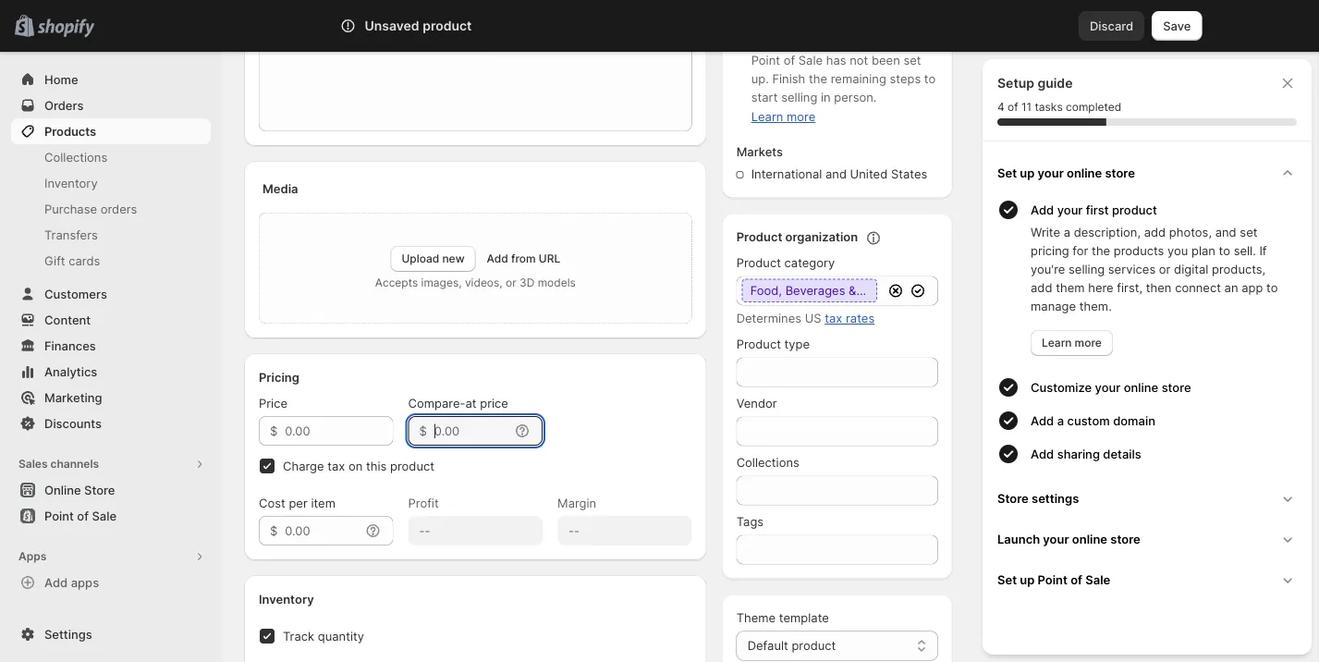 Task type: describe. For each thing, give the bounding box(es) containing it.
online store
[[44, 483, 115, 497]]

upload new button
[[391, 246, 476, 272]]

default
[[748, 638, 788, 653]]

11
[[1022, 100, 1032, 114]]

Cost per item text field
[[285, 516, 360, 546]]

your for launch your online store
[[1043, 532, 1069, 546]]

for
[[1073, 243, 1089, 258]]

price
[[259, 396, 288, 410]]

vendor
[[737, 396, 777, 411]]

international
[[751, 167, 822, 181]]

products
[[44, 124, 96, 138]]

united
[[850, 167, 888, 181]]

setup
[[998, 75, 1035, 91]]

1 horizontal spatial inventory
[[259, 592, 314, 606]]

app
[[1242, 280, 1263, 294]]

sales channels button
[[11, 451, 211, 477]]

photos,
[[1169, 225, 1212, 239]]

Tags text field
[[737, 535, 938, 564]]

$ for cost per item
[[270, 523, 278, 538]]

settings link
[[11, 621, 211, 647]]

home
[[44, 72, 78, 86]]

0 vertical spatial online
[[1067, 166, 1102, 180]]

marketing
[[44, 390, 102, 405]]

orders link
[[11, 92, 211, 118]]

save button
[[1152, 11, 1202, 41]]

selling inside point of sale has not been set up. finish the remaining steps to start selling in person. learn more
[[781, 90, 818, 104]]

the for finish
[[809, 72, 828, 86]]

online for launch your online store
[[1072, 532, 1108, 546]]

add apps button
[[11, 570, 211, 595]]

custom
[[1068, 413, 1110, 428]]

selling inside write a description, add photos, and set pricing for the products you plan to sell. if you're selling services or digital products, add them here first, then connect an app to manage them.
[[1069, 262, 1105, 276]]

determines us tax rates
[[737, 311, 875, 325]]

set up your online store button
[[990, 153, 1305, 193]]

product for product organization
[[737, 230, 783, 244]]

them.
[[1080, 299, 1112, 313]]

products,
[[1212, 262, 1266, 276]]

of down launch your online store
[[1071, 572, 1083, 587]]

tasks
[[1035, 100, 1063, 114]]

product organization
[[737, 230, 858, 244]]

product right this
[[390, 459, 435, 473]]

track quantity
[[283, 629, 364, 643]]

0 horizontal spatial store
[[84, 483, 115, 497]]

set up point of sale button
[[990, 559, 1305, 600]]

upload new
[[402, 252, 465, 265]]

products link
[[11, 118, 211, 144]]

sale for point of sale has not been set up. finish the remaining steps to start selling in person. learn more
[[799, 53, 823, 67]]

them
[[1056, 280, 1085, 294]]

theme template
[[737, 611, 829, 625]]

add for add sharing details
[[1031, 447, 1054, 461]]

collections link
[[11, 144, 211, 170]]

write a description, add photos, and set pricing for the products you plan to sell. if you're selling services or digital products, add them here first, then connect an app to manage them.
[[1031, 225, 1278, 313]]

launch
[[998, 532, 1040, 546]]

analytics link
[[11, 359, 211, 385]]

an
[[1225, 280, 1239, 294]]

add sharing details
[[1031, 447, 1142, 461]]

sales channels
[[18, 457, 99, 471]]

been
[[872, 53, 900, 67]]

point of sale link
[[11, 503, 211, 529]]

set up your online store
[[998, 166, 1135, 180]]

from
[[511, 252, 536, 265]]

online store link
[[11, 477, 211, 503]]

settings
[[44, 627, 92, 641]]

add a custom domain
[[1031, 413, 1156, 428]]

apps button
[[11, 544, 211, 570]]

point inside set up point of sale button
[[1038, 572, 1068, 587]]

set up point of sale
[[998, 572, 1111, 587]]

Compare-at price text field
[[434, 416, 510, 446]]

discard button
[[1079, 11, 1145, 41]]

organization
[[786, 230, 858, 244]]

1 horizontal spatial tax
[[825, 311, 843, 325]]

upload
[[402, 252, 439, 265]]

1 vertical spatial tax
[[328, 459, 345, 473]]

set for set up your online store
[[998, 166, 1017, 180]]

0 horizontal spatial collections
[[44, 150, 107, 164]]

profit
[[408, 496, 439, 510]]

your up add your first product
[[1038, 166, 1064, 180]]

discard
[[1090, 18, 1134, 33]]

add for add a custom domain
[[1031, 413, 1054, 428]]

learn inside point of sale has not been set up. finish the remaining steps to start selling in person. learn more
[[751, 110, 783, 124]]

marketing link
[[11, 385, 211, 411]]

0 vertical spatial add
[[1144, 225, 1166, 239]]

steps
[[890, 72, 921, 86]]

to inside point of sale has not been set up. finish the remaining steps to start selling in person. learn more
[[924, 72, 936, 86]]

sales
[[18, 457, 48, 471]]

content link
[[11, 307, 211, 333]]

set for and
[[1240, 225, 1258, 239]]

$ for price
[[270, 423, 278, 438]]

analytics
[[44, 364, 97, 379]]

up.
[[751, 72, 769, 86]]

more inside point of sale has not been set up. finish the remaining steps to start selling in person. learn more
[[787, 110, 816, 124]]

store settings
[[998, 491, 1079, 505]]

theme
[[737, 611, 776, 625]]

and inside write a description, add photos, and set pricing for the products you plan to sell. if you're selling services or digital products, add them here first, then connect an app to manage them.
[[1216, 225, 1237, 239]]

accepts images, videos, or 3d models
[[375, 276, 576, 289]]

completed
[[1066, 100, 1122, 114]]

purchase orders
[[44, 202, 137, 216]]

point for point of sale
[[44, 509, 74, 523]]

add your first product button
[[1031, 193, 1305, 223]]

gift cards link
[[11, 248, 211, 274]]

home link
[[11, 67, 211, 92]]

online for customize your online store
[[1124, 380, 1159, 394]]

description,
[[1074, 225, 1141, 239]]

pricing
[[259, 370, 299, 384]]

unsaved
[[365, 18, 419, 34]]

person.
[[834, 90, 877, 104]]

price
[[480, 396, 508, 410]]

sharing
[[1057, 447, 1100, 461]]

add for add from url
[[487, 252, 508, 265]]

add from url button
[[487, 252, 561, 265]]

us
[[805, 311, 822, 325]]

start
[[751, 90, 778, 104]]

item
[[311, 496, 336, 510]]

customers
[[44, 287, 107, 301]]

of for point of sale has not been set up. finish the remaining steps to start selling in person. learn more
[[784, 53, 795, 67]]

1 vertical spatial to
[[1219, 243, 1231, 258]]

rates
[[846, 311, 875, 325]]

images,
[[421, 276, 462, 289]]

Vendor text field
[[737, 417, 938, 446]]

0 vertical spatial store
[[1105, 166, 1135, 180]]

discounts
[[44, 416, 102, 430]]

on
[[349, 459, 363, 473]]

0 horizontal spatial inventory
[[44, 176, 98, 190]]

Margin text field
[[558, 516, 692, 546]]



Task type: locate. For each thing, give the bounding box(es) containing it.
write
[[1031, 225, 1061, 239]]

inventory up track
[[259, 592, 314, 606]]

$ down price
[[270, 423, 278, 438]]

store for customize your online store
[[1162, 380, 1191, 394]]

to left sell.
[[1219, 243, 1231, 258]]

0 horizontal spatial and
[[826, 167, 847, 181]]

0 vertical spatial point
[[751, 53, 780, 67]]

2 vertical spatial online
[[1072, 532, 1108, 546]]

add left sharing
[[1031, 447, 1054, 461]]

1 vertical spatial set
[[1240, 225, 1258, 239]]

1 horizontal spatial or
[[1159, 262, 1171, 276]]

3 product from the top
[[737, 337, 781, 351]]

set
[[904, 53, 921, 67], [1240, 225, 1258, 239]]

add up write
[[1031, 202, 1054, 217]]

a left custom
[[1057, 413, 1064, 428]]

product type
[[737, 337, 810, 351]]

transfers link
[[11, 222, 211, 248]]

0 horizontal spatial tax
[[328, 459, 345, 473]]

1 vertical spatial learn more link
[[1031, 330, 1113, 356]]

set up sell.
[[1240, 225, 1258, 239]]

url
[[539, 252, 561, 265]]

1 vertical spatial the
[[1092, 243, 1111, 258]]

compare-
[[408, 396, 466, 410]]

up for point
[[1020, 572, 1035, 587]]

1 vertical spatial store
[[1162, 380, 1191, 394]]

the inside point of sale has not been set up. finish the remaining steps to start selling in person. learn more
[[809, 72, 828, 86]]

products
[[1114, 243, 1164, 258]]

to right app
[[1267, 280, 1278, 294]]

customers link
[[11, 281, 211, 307]]

store down store settings button
[[1111, 532, 1141, 546]]

online
[[1067, 166, 1102, 180], [1124, 380, 1159, 394], [1072, 532, 1108, 546]]

point down launch your online store
[[1038, 572, 1068, 587]]

store inside setup guide 'dialog'
[[998, 491, 1029, 505]]

add
[[1031, 202, 1054, 217], [487, 252, 508, 265], [1031, 413, 1054, 428], [1031, 447, 1054, 461], [44, 575, 68, 589]]

first,
[[1117, 280, 1143, 294]]

more inside add your first product element
[[1075, 336, 1102, 350]]

has
[[826, 53, 847, 67]]

this
[[366, 459, 387, 473]]

selling down for on the top of the page
[[1069, 262, 1105, 276]]

1 vertical spatial inventory
[[259, 592, 314, 606]]

learn more link
[[751, 110, 816, 124], [1031, 330, 1113, 356]]

$
[[270, 423, 278, 438], [419, 423, 427, 438], [270, 523, 278, 538]]

of for 4 of 11 tasks completed
[[1008, 100, 1019, 114]]

0 horizontal spatial sale
[[92, 509, 117, 523]]

online up 'domain' on the bottom
[[1124, 380, 1159, 394]]

store down sales channels button
[[84, 483, 115, 497]]

product right unsaved
[[423, 18, 472, 34]]

sale inside point of sale has not been set up. finish the remaining steps to start selling in person. learn more
[[799, 53, 823, 67]]

1 horizontal spatial sale
[[799, 53, 823, 67]]

a
[[1064, 225, 1071, 239], [1057, 413, 1064, 428]]

search
[[422, 18, 461, 33]]

2 horizontal spatial point
[[1038, 572, 1068, 587]]

1 horizontal spatial collections
[[737, 455, 800, 470]]

determines
[[737, 311, 802, 325]]

add left apps
[[44, 575, 68, 589]]

sale for point of sale
[[92, 509, 117, 523]]

2 vertical spatial store
[[1111, 532, 1141, 546]]

0 horizontal spatial to
[[924, 72, 936, 86]]

your left the first
[[1057, 202, 1083, 217]]

the for for
[[1092, 243, 1111, 258]]

0 vertical spatial set
[[998, 166, 1017, 180]]

store up add a custom domain button
[[1162, 380, 1191, 394]]

0 vertical spatial product
[[737, 230, 783, 244]]

orders
[[44, 98, 84, 112]]

0 vertical spatial up
[[1020, 166, 1035, 180]]

quantity
[[318, 629, 364, 643]]

product down determines on the top right of page
[[737, 337, 781, 351]]

or inside write a description, add photos, and set pricing for the products you plan to sell. if you're selling services or digital products, add them here first, then connect an app to manage them.
[[1159, 262, 1171, 276]]

add your first product element
[[994, 223, 1305, 356]]

1 horizontal spatial to
[[1219, 243, 1231, 258]]

up down launch
[[1020, 572, 1035, 587]]

1 vertical spatial point
[[44, 509, 74, 523]]

cost per item
[[259, 496, 336, 510]]

add left the from
[[487, 252, 508, 265]]

add for add apps
[[44, 575, 68, 589]]

set down launch
[[998, 572, 1017, 587]]

product up description,
[[1112, 202, 1157, 217]]

$ down cost
[[270, 523, 278, 538]]

online store button
[[0, 477, 222, 503]]

add for add your first product
[[1031, 202, 1054, 217]]

inventory link
[[11, 170, 211, 196]]

charge
[[283, 459, 324, 473]]

1 vertical spatial product
[[737, 256, 781, 270]]

Product type text field
[[737, 357, 938, 387]]

your right launch
[[1043, 532, 1069, 546]]

set up steps
[[904, 53, 921, 67]]

and left united
[[826, 167, 847, 181]]

launch your online store
[[998, 532, 1141, 546]]

apps
[[18, 550, 46, 563]]

0 vertical spatial and
[[826, 167, 847, 181]]

0 horizontal spatial add
[[1031, 280, 1053, 294]]

channels
[[50, 457, 99, 471]]

a for write
[[1064, 225, 1071, 239]]

add apps
[[44, 575, 99, 589]]

of inside point of sale has not been set up. finish the remaining steps to start selling in person. learn more
[[784, 53, 795, 67]]

2 vertical spatial to
[[1267, 280, 1278, 294]]

0 vertical spatial set
[[904, 53, 921, 67]]

2 horizontal spatial sale
[[1086, 572, 1111, 587]]

0 horizontal spatial more
[[787, 110, 816, 124]]

track
[[283, 629, 314, 643]]

set inside set up point of sale button
[[998, 572, 1017, 587]]

0 vertical spatial the
[[809, 72, 828, 86]]

your for add your first product
[[1057, 202, 1083, 217]]

your inside button
[[1057, 202, 1083, 217]]

add inside add apps button
[[44, 575, 68, 589]]

a for add
[[1057, 413, 1064, 428]]

collections down products
[[44, 150, 107, 164]]

accepts
[[375, 276, 418, 289]]

product up "product category"
[[737, 230, 783, 244]]

store
[[84, 483, 115, 497], [998, 491, 1029, 505]]

store up launch
[[998, 491, 1029, 505]]

learn down manage
[[1042, 336, 1072, 350]]

and
[[826, 167, 847, 181], [1216, 225, 1237, 239]]

purchase
[[44, 202, 97, 216]]

0 horizontal spatial set
[[904, 53, 921, 67]]

guide
[[1038, 75, 1073, 91]]

gift cards
[[44, 253, 100, 268]]

2 vertical spatial product
[[737, 337, 781, 351]]

point inside point of sale has not been set up. finish the remaining steps to start selling in person. learn more
[[751, 53, 780, 67]]

0 vertical spatial inventory
[[44, 176, 98, 190]]

point of sale
[[44, 509, 117, 523]]

1 set from the top
[[998, 166, 1017, 180]]

1 horizontal spatial and
[[1216, 225, 1237, 239]]

the down description,
[[1092, 243, 1111, 258]]

1 product from the top
[[737, 230, 783, 244]]

Profit text field
[[408, 516, 543, 546]]

learn more link down start
[[751, 110, 816, 124]]

discounts link
[[11, 411, 211, 436]]

learn more link inside add your first product element
[[1031, 330, 1113, 356]]

store for launch your online store
[[1111, 532, 1141, 546]]

and up sell.
[[1216, 225, 1237, 239]]

connect
[[1175, 280, 1221, 294]]

sale inside setup guide 'dialog'
[[1086, 572, 1111, 587]]

1 vertical spatial set
[[998, 572, 1017, 587]]

add inside add sharing details button
[[1031, 447, 1054, 461]]

1 horizontal spatial more
[[1075, 336, 1102, 350]]

1 horizontal spatial set
[[1240, 225, 1258, 239]]

domain
[[1113, 413, 1156, 428]]

1 horizontal spatial learn
[[1042, 336, 1072, 350]]

selling down finish
[[781, 90, 818, 104]]

set down 4
[[998, 166, 1017, 180]]

selling
[[781, 90, 818, 104], [1069, 262, 1105, 276]]

learn inside add your first product element
[[1042, 336, 1072, 350]]

online down settings
[[1072, 532, 1108, 546]]

1 vertical spatial learn
[[1042, 336, 1072, 350]]

0 vertical spatial more
[[787, 110, 816, 124]]

content
[[44, 313, 91, 327]]

point inside point of sale link
[[44, 509, 74, 523]]

1 horizontal spatial the
[[1092, 243, 1111, 258]]

videos,
[[465, 276, 503, 289]]

0 vertical spatial learn more link
[[751, 110, 816, 124]]

store up the first
[[1105, 166, 1135, 180]]

$ for compare-at price
[[419, 423, 427, 438]]

product inside add your first product button
[[1112, 202, 1157, 217]]

your for customize your online store
[[1095, 380, 1121, 394]]

Collections text field
[[737, 476, 938, 505]]

0 horizontal spatial selling
[[781, 90, 818, 104]]

product down template
[[792, 638, 836, 653]]

1 horizontal spatial selling
[[1069, 262, 1105, 276]]

point up the up.
[[751, 53, 780, 67]]

0 horizontal spatial learn more link
[[751, 110, 816, 124]]

1 vertical spatial collections
[[737, 455, 800, 470]]

2 up from the top
[[1020, 572, 1035, 587]]

product for product type
[[737, 337, 781, 351]]

sale left has
[[799, 53, 823, 67]]

tax left on
[[328, 459, 345, 473]]

2 horizontal spatial to
[[1267, 280, 1278, 294]]

1 vertical spatial sale
[[92, 509, 117, 523]]

add inside add a custom domain button
[[1031, 413, 1054, 428]]

details
[[1103, 447, 1142, 461]]

more down them.
[[1075, 336, 1102, 350]]

remaining
[[831, 72, 887, 86]]

0 vertical spatial tax
[[825, 311, 843, 325]]

add up the products
[[1144, 225, 1166, 239]]

more
[[787, 110, 816, 124], [1075, 336, 1102, 350]]

Price text field
[[285, 416, 393, 446]]

1 vertical spatial and
[[1216, 225, 1237, 239]]

the up the in
[[809, 72, 828, 86]]

1 vertical spatial selling
[[1069, 262, 1105, 276]]

tags
[[737, 515, 764, 529]]

first
[[1086, 202, 1109, 217]]

tax right us
[[825, 311, 843, 325]]

2 vertical spatial sale
[[1086, 572, 1111, 587]]

0 horizontal spatial point
[[44, 509, 74, 523]]

sale down launch your online store
[[1086, 572, 1111, 587]]

category
[[785, 256, 835, 270]]

a inside write a description, add photos, and set pricing for the products you plan to sell. if you're selling services or digital products, add them here first, then connect an app to manage them.
[[1064, 225, 1071, 239]]

4
[[998, 100, 1005, 114]]

to right steps
[[924, 72, 936, 86]]

set inside point of sale has not been set up. finish the remaining steps to start selling in person. learn more
[[904, 53, 921, 67]]

add
[[1144, 225, 1166, 239], [1031, 280, 1053, 294]]

add down you're
[[1031, 280, 1053, 294]]

point for point of sale has not been set up. finish the remaining steps to start selling in person. learn more
[[751, 53, 780, 67]]

2 product from the top
[[737, 256, 781, 270]]

type
[[785, 337, 810, 351]]

online up add your first product
[[1067, 166, 1102, 180]]

Product category text field
[[737, 276, 883, 306]]

your up the 'add a custom domain'
[[1095, 380, 1121, 394]]

up for your
[[1020, 166, 1035, 180]]

shopify image
[[37, 19, 95, 37]]

0 vertical spatial to
[[924, 72, 936, 86]]

product down the product organization
[[737, 256, 781, 270]]

default product
[[748, 638, 836, 653]]

then
[[1146, 280, 1172, 294]]

you're
[[1031, 262, 1065, 276]]

1 horizontal spatial store
[[998, 491, 1029, 505]]

more down finish
[[787, 110, 816, 124]]

add inside add your first product button
[[1031, 202, 1054, 217]]

1 vertical spatial online
[[1124, 380, 1159, 394]]

of for point of sale
[[77, 509, 89, 523]]

up up write
[[1020, 166, 1035, 180]]

or left 3d
[[506, 276, 517, 289]]

of up finish
[[784, 53, 795, 67]]

set for set up point of sale
[[998, 572, 1017, 587]]

sell.
[[1234, 243, 1256, 258]]

gift
[[44, 253, 65, 268]]

1 horizontal spatial learn more link
[[1031, 330, 1113, 356]]

learn more link for point of sale has not been set up. finish the remaining steps to start selling in person.
[[751, 110, 816, 124]]

of right 4
[[1008, 100, 1019, 114]]

collections down vendor
[[737, 455, 800, 470]]

customize
[[1031, 380, 1092, 394]]

here
[[1088, 280, 1114, 294]]

collections
[[44, 150, 107, 164], [737, 455, 800, 470]]

a right write
[[1064, 225, 1071, 239]]

2 vertical spatial point
[[1038, 572, 1068, 587]]

0 vertical spatial a
[[1064, 225, 1071, 239]]

set inside write a description, add photos, and set pricing for the products you plan to sell. if you're selling services or digital products, add them here first, then connect an app to manage them.
[[1240, 225, 1258, 239]]

setup guide dialog
[[983, 59, 1312, 655]]

0 horizontal spatial learn
[[751, 110, 783, 124]]

1 vertical spatial add
[[1031, 280, 1053, 294]]

the inside write a description, add photos, and set pricing for the products you plan to sell. if you're selling services or digital products, add them here first, then connect an app to manage them.
[[1092, 243, 1111, 258]]

0 vertical spatial sale
[[799, 53, 823, 67]]

add down customize
[[1031, 413, 1054, 428]]

inventory up purchase
[[44, 176, 98, 190]]

add sharing details button
[[1031, 437, 1305, 471]]

of down online store
[[77, 509, 89, 523]]

$ down compare-
[[419, 423, 427, 438]]

learn more link down manage
[[1031, 330, 1113, 356]]

not
[[850, 53, 868, 67]]

learn more link for write a description, add photos, and set pricing for the products you plan to sell. if you're selling services or digital products, add them here first, then connect an app to manage them.
[[1031, 330, 1113, 356]]

0 vertical spatial learn
[[751, 110, 783, 124]]

set inside set up your online store button
[[998, 166, 1017, 180]]

0 horizontal spatial or
[[506, 276, 517, 289]]

1 horizontal spatial add
[[1144, 225, 1166, 239]]

set
[[998, 166, 1017, 180], [998, 572, 1017, 587]]

0 vertical spatial selling
[[781, 90, 818, 104]]

1 up from the top
[[1020, 166, 1035, 180]]

point down the online
[[44, 509, 74, 523]]

a inside button
[[1057, 413, 1064, 428]]

pricing
[[1031, 243, 1070, 258]]

sale down the "online store" link
[[92, 509, 117, 523]]

point of sale has not been set up. finish the remaining steps to start selling in person. learn more
[[751, 53, 936, 124]]

set for been
[[904, 53, 921, 67]]

store settings button
[[990, 478, 1305, 519]]

2 set from the top
[[998, 572, 1017, 587]]

learn down start
[[751, 110, 783, 124]]

0 horizontal spatial the
[[809, 72, 828, 86]]

1 vertical spatial more
[[1075, 336, 1102, 350]]

1 vertical spatial up
[[1020, 572, 1035, 587]]

the
[[809, 72, 828, 86], [1092, 243, 1111, 258]]

point
[[751, 53, 780, 67], [44, 509, 74, 523], [1038, 572, 1068, 587]]

or up then
[[1159, 262, 1171, 276]]

0 vertical spatial collections
[[44, 150, 107, 164]]

product for product category
[[737, 256, 781, 270]]

1 horizontal spatial point
[[751, 53, 780, 67]]

1 vertical spatial a
[[1057, 413, 1064, 428]]

or
[[1159, 262, 1171, 276], [506, 276, 517, 289]]

add from url
[[487, 252, 561, 265]]



Task type: vqa. For each thing, say whether or not it's contained in the screenshot.
tab list on the left
no



